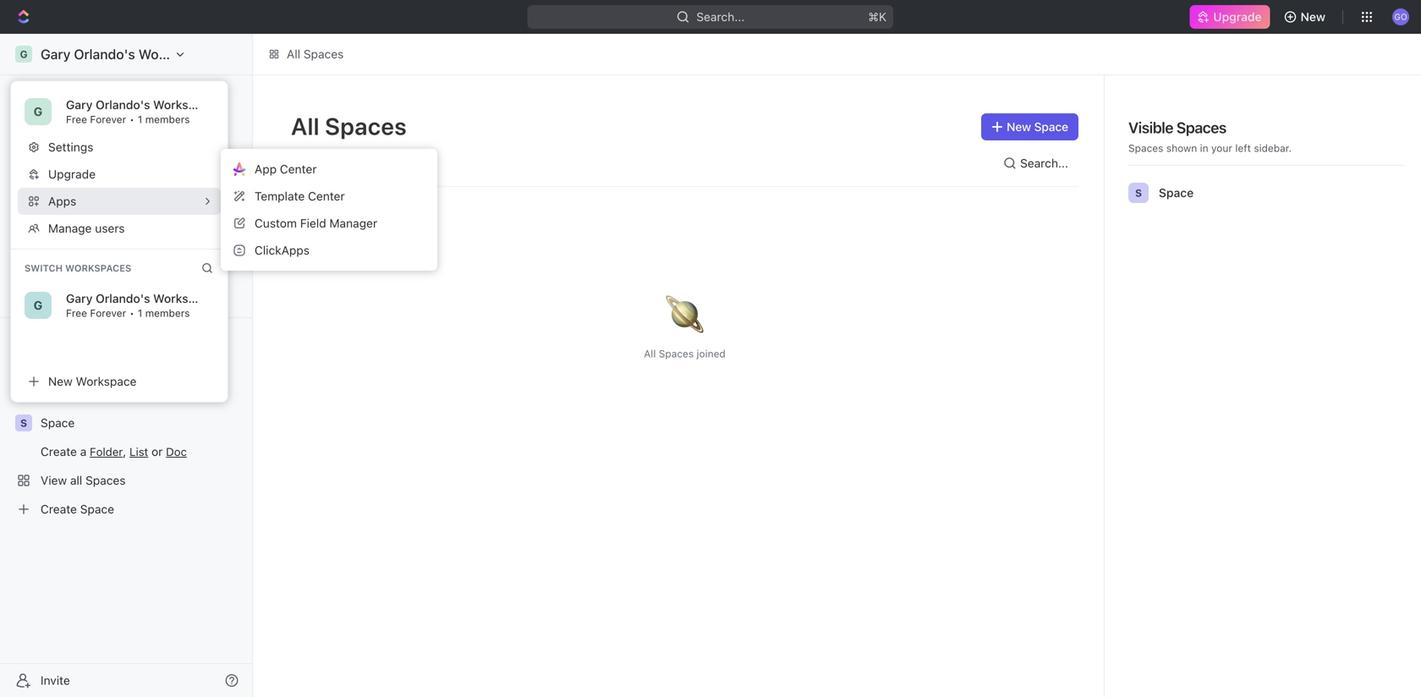 Task type: locate. For each thing, give the bounding box(es) containing it.
0 vertical spatial forever
[[90, 113, 126, 125]]

manage
[[48, 221, 92, 235]]

docs
[[41, 146, 69, 160]]

2 vertical spatial gary orlando's workspace
[[66, 291, 216, 305]]

workspace
[[139, 46, 209, 62], [153, 98, 216, 112], [153, 291, 216, 305], [76, 374, 137, 388]]

1 free from the top
[[66, 113, 87, 125]]

gary orlando's workspace, , element inside sidebar navigation
[[15, 46, 32, 63]]

new space button
[[981, 113, 1079, 140]]

0 vertical spatial s
[[1135, 187, 1142, 199]]

g
[[20, 48, 28, 60], [34, 104, 43, 118], [34, 298, 43, 312]]

g inside sidebar navigation
[[20, 48, 28, 60]]

pulse
[[41, 232, 70, 246]]

custom field manager button
[[228, 210, 431, 237]]

orlando's for the middle gary orlando's workspace, , element
[[96, 98, 150, 112]]

space, , element
[[1129, 183, 1149, 203], [15, 415, 32, 431]]

1 horizontal spatial upgrade
[[1213, 10, 1262, 24]]

1 vertical spatial s
[[20, 417, 27, 429]]

2 vertical spatial orlando's
[[96, 291, 150, 305]]

s inside navigation
[[20, 417, 27, 429]]

1 members for the middle gary orlando's workspace, , element
[[138, 113, 190, 125]]

forever down workspaces
[[90, 307, 126, 319]]

all
[[287, 47, 300, 61], [291, 112, 320, 140], [644, 348, 656, 360]]

0 vertical spatial g
[[20, 48, 28, 60]]

space down new workspace in the left of the page
[[41, 416, 75, 430]]

gary up inbox
[[66, 98, 93, 112]]

2 members from the top
[[145, 307, 190, 319]]

1 vertical spatial gary orlando's workspace, , element
[[25, 98, 52, 125]]

0 vertical spatial new
[[1301, 10, 1326, 24]]

1 horizontal spatial new
[[1007, 120, 1031, 134]]

0 vertical spatial gary orlando's workspace, , element
[[15, 46, 32, 63]]

space inside button
[[1034, 120, 1068, 134]]

apps
[[48, 194, 76, 208]]

manager
[[329, 216, 377, 230]]

2 horizontal spatial new
[[1301, 10, 1326, 24]]

spaces inside sidebar navigation
[[14, 361, 49, 373]]

s
[[1135, 187, 1142, 199], [20, 417, 27, 429]]

gary
[[41, 46, 70, 62], [66, 98, 93, 112], [66, 291, 93, 305]]

left
[[1235, 142, 1251, 154]]

1 down goals link
[[138, 307, 142, 319]]

upgrade left new button
[[1213, 10, 1262, 24]]

your
[[1211, 142, 1233, 154]]

free
[[66, 113, 87, 125], [66, 307, 87, 319]]

0 vertical spatial space
[[1034, 120, 1068, 134]]

1 vertical spatial space, , element
[[15, 415, 32, 431]]

1 vertical spatial gary orlando's workspace
[[66, 98, 216, 112]]

2 1 members from the top
[[138, 307, 190, 319]]

0 vertical spatial all spaces
[[287, 47, 344, 61]]

gary orlando's workspace up settings 'button'
[[66, 98, 216, 112]]

0 vertical spatial center
[[280, 162, 317, 176]]

app
[[255, 162, 277, 176]]

members down home link
[[145, 113, 190, 125]]

1 members for the bottom gary orlando's workspace, , element
[[138, 307, 190, 319]]

0 horizontal spatial new
[[48, 374, 73, 388]]

1 for the bottom gary orlando's workspace, , element
[[138, 307, 142, 319]]

0 vertical spatial gary
[[41, 46, 70, 62]]

0 vertical spatial 1
[[138, 113, 142, 125]]

spaces
[[304, 47, 344, 61], [325, 112, 407, 140], [1177, 118, 1227, 137], [1129, 142, 1164, 154], [659, 348, 694, 360], [14, 361, 49, 373]]

0 vertical spatial free
[[66, 113, 87, 125]]

sidebar navigation
[[0, 34, 253, 697]]

0 vertical spatial orlando's
[[74, 46, 135, 62]]

1 vertical spatial forever
[[90, 307, 126, 319]]

0 vertical spatial 1 members
[[138, 113, 190, 125]]

1 vertical spatial search...
[[1020, 156, 1068, 170]]

sidebar.
[[1254, 142, 1292, 154]]

2 vertical spatial gary orlando's workspace, , element
[[25, 292, 52, 319]]

members down goals link
[[145, 307, 190, 319]]

app center
[[255, 162, 317, 176]]

custom field manager
[[255, 216, 377, 230]]

0 horizontal spatial space, , element
[[15, 415, 32, 431]]

clickapps button
[[228, 237, 431, 264]]

free down switch workspaces
[[66, 307, 87, 319]]

2 forever from the top
[[90, 307, 126, 319]]

gary for gary orlando's workspace, , element inside sidebar navigation
[[41, 46, 70, 62]]

forever
[[90, 113, 126, 125], [90, 307, 126, 319]]

2 1 from the top
[[138, 307, 142, 319]]

1 members down goals link
[[138, 307, 190, 319]]

center down app center button
[[308, 189, 345, 203]]

1 members
[[138, 113, 190, 125], [138, 307, 190, 319]]

upgrade inside upgrade button
[[48, 167, 96, 181]]

orlando's
[[74, 46, 135, 62], [96, 98, 150, 112], [96, 291, 150, 305]]

1 vertical spatial upgrade
[[48, 167, 96, 181]]

⌘k
[[868, 10, 887, 24]]

center inside app center button
[[280, 162, 317, 176]]

2 vertical spatial new
[[48, 374, 73, 388]]

space down "shown"
[[1159, 186, 1194, 200]]

1 1 members from the top
[[138, 113, 190, 125]]

2 horizontal spatial space
[[1159, 186, 1194, 200]]

upgrade down the 'settings'
[[48, 167, 96, 181]]

center up template center
[[280, 162, 317, 176]]

new inside button
[[1301, 10, 1326, 24]]

center inside the template center button
[[308, 189, 345, 203]]

0 horizontal spatial s
[[20, 417, 27, 429]]

gary orlando's workspace up home link
[[41, 46, 209, 62]]

1 vertical spatial center
[[308, 189, 345, 203]]

settings
[[48, 140, 93, 154]]

whiteboards link
[[7, 197, 245, 224]]

search...
[[697, 10, 745, 24], [1020, 156, 1068, 170]]

gary orlando's workspace for the middle gary orlando's workspace, , element
[[66, 98, 216, 112]]

free forever up settings 'button'
[[66, 113, 126, 125]]

2 vertical spatial g
[[34, 298, 43, 312]]

center for template center
[[308, 189, 345, 203]]

members
[[145, 113, 190, 125], [145, 307, 190, 319]]

1 vertical spatial members
[[145, 307, 190, 319]]

0 vertical spatial gary orlando's workspace
[[41, 46, 209, 62]]

gary orlando's workspace inside sidebar navigation
[[41, 46, 209, 62]]

orlando's inside sidebar navigation
[[74, 46, 135, 62]]

1 vertical spatial space
[[1159, 186, 1194, 200]]

template
[[255, 189, 305, 203]]

free forever down workspaces
[[66, 307, 126, 319]]

orlando's up settings 'button'
[[96, 98, 150, 112]]

home link
[[7, 82, 245, 109]]

1 vertical spatial 1 members
[[138, 307, 190, 319]]

1 horizontal spatial space
[[1034, 120, 1068, 134]]

gary orlando's workspace, , element
[[15, 46, 32, 63], [25, 98, 52, 125], [25, 292, 52, 319]]

gary inside sidebar navigation
[[41, 46, 70, 62]]

1 vertical spatial free forever
[[66, 307, 126, 319]]

free up the 'settings'
[[66, 113, 87, 125]]

inbox
[[41, 117, 70, 131]]

0 vertical spatial free forever
[[66, 113, 126, 125]]

1 vertical spatial 1
[[138, 307, 142, 319]]

visible spaces spaces shown in your left sidebar.
[[1129, 118, 1292, 154]]

1 members from the top
[[145, 113, 190, 125]]

free forever
[[66, 113, 126, 125], [66, 307, 126, 319]]

orlando's down goals link
[[96, 291, 150, 305]]

settings button
[[18, 134, 221, 161]]

upgrade link
[[1190, 5, 1270, 29]]

0 horizontal spatial space
[[41, 416, 75, 430]]

0 vertical spatial space, , element
[[1129, 183, 1149, 203]]

space up search... "button"
[[1034, 120, 1068, 134]]

upgrade
[[1213, 10, 1262, 24], [48, 167, 96, 181]]

1 1 from the top
[[138, 113, 142, 125]]

whiteboards
[[41, 203, 110, 217]]

2 vertical spatial space
[[41, 416, 75, 430]]

1 vertical spatial new
[[1007, 120, 1031, 134]]

field
[[300, 216, 326, 230]]

1 vertical spatial gary
[[66, 98, 93, 112]]

1 horizontal spatial s
[[1135, 187, 1142, 199]]

new workspace
[[48, 374, 137, 388]]

1 free forever from the top
[[66, 113, 126, 125]]

2 vertical spatial gary
[[66, 291, 93, 305]]

forever down home link
[[90, 113, 126, 125]]

0 vertical spatial search...
[[697, 10, 745, 24]]

all spaces
[[287, 47, 344, 61], [291, 112, 407, 140]]

gary for the middle gary orlando's workspace, , element
[[66, 98, 93, 112]]

center
[[280, 162, 317, 176], [308, 189, 345, 203]]

gary orlando's workspace
[[41, 46, 209, 62], [66, 98, 216, 112], [66, 291, 216, 305]]

gary up home
[[41, 46, 70, 62]]

workspace up "space" link in the bottom of the page
[[76, 374, 137, 388]]

new
[[1301, 10, 1326, 24], [1007, 120, 1031, 134], [48, 374, 73, 388]]

1 vertical spatial free
[[66, 307, 87, 319]]

upgrade inside upgrade link
[[1213, 10, 1262, 24]]

switch workspaces
[[25, 263, 131, 274]]

2 free forever from the top
[[66, 307, 126, 319]]

1 horizontal spatial space, , element
[[1129, 183, 1149, 203]]

orlando's up home link
[[74, 46, 135, 62]]

workspace up home link
[[139, 46, 209, 62]]

1 members down home link
[[138, 113, 190, 125]]

gary orlando's workspace down goals link
[[66, 291, 216, 305]]

manage users
[[48, 221, 125, 235]]

joined
[[697, 348, 726, 360]]

1 vertical spatial g
[[34, 104, 43, 118]]

1 horizontal spatial search...
[[1020, 156, 1068, 170]]

visible
[[1129, 118, 1173, 137]]

new workspace button
[[18, 368, 221, 395]]

g for the middle gary orlando's workspace, , element
[[34, 104, 43, 118]]

1 vertical spatial orlando's
[[96, 98, 150, 112]]

0 vertical spatial upgrade
[[1213, 10, 1262, 24]]

0 horizontal spatial upgrade
[[48, 167, 96, 181]]

1
[[138, 113, 142, 125], [138, 307, 142, 319]]

space
[[1034, 120, 1068, 134], [1159, 186, 1194, 200], [41, 416, 75, 430]]

0 vertical spatial members
[[145, 113, 190, 125]]

switch
[[25, 263, 63, 274]]

gary down switch workspaces
[[66, 291, 93, 305]]

custom
[[255, 216, 297, 230]]

workspace down goals link
[[153, 291, 216, 305]]

1 down home link
[[138, 113, 142, 125]]



Task type: vqa. For each thing, say whether or not it's contained in the screenshot.
top 'Orlando's'
yes



Task type: describe. For each thing, give the bounding box(es) containing it.
search... button
[[997, 150, 1079, 177]]

s for the topmost space, , element
[[1135, 187, 1142, 199]]

workspaces
[[65, 263, 131, 274]]

new space
[[1007, 120, 1068, 134]]

1 vertical spatial all
[[291, 112, 320, 140]]

space link
[[41, 409, 242, 437]]

workspace up docs link
[[153, 98, 216, 112]]

goals link
[[7, 255, 245, 282]]

workspace inside button
[[76, 374, 137, 388]]

s for the bottom space, , element
[[20, 417, 27, 429]]

clickapps
[[255, 243, 310, 257]]

manage users button
[[18, 215, 221, 242]]

new for new
[[1301, 10, 1326, 24]]

goals
[[41, 261, 72, 275]]

orlando's for the bottom gary orlando's workspace, , element
[[96, 291, 150, 305]]

0 vertical spatial all
[[287, 47, 300, 61]]

search... inside search... "button"
[[1020, 156, 1068, 170]]

gary orlando's workspace for gary orlando's workspace, , element inside sidebar navigation
[[41, 46, 209, 62]]

1 vertical spatial all spaces
[[291, 112, 407, 140]]

new button
[[1277, 3, 1336, 30]]

1 for the middle gary orlando's workspace, , element
[[138, 113, 142, 125]]

dashboards
[[41, 175, 106, 189]]

1 forever from the top
[[90, 113, 126, 125]]

template center
[[255, 189, 345, 203]]

upgrade button
[[18, 161, 221, 188]]

shown
[[1166, 142, 1197, 154]]

invite
[[41, 673, 70, 687]]

new for new space
[[1007, 120, 1031, 134]]

g for gary orlando's workspace, , element inside sidebar navigation
[[20, 48, 28, 60]]

all spaces joined
[[644, 348, 726, 360]]

home
[[41, 88, 73, 102]]

template center button
[[228, 183, 431, 210]]

users
[[95, 221, 125, 235]]

free forever for the middle gary orlando's workspace, , element
[[66, 113, 126, 125]]

dashboards link
[[7, 168, 245, 195]]

space inside sidebar navigation
[[41, 416, 75, 430]]

center for app center
[[280, 162, 317, 176]]

2 free from the top
[[66, 307, 87, 319]]

apps button
[[18, 188, 221, 215]]

workspace inside sidebar navigation
[[139, 46, 209, 62]]

inbox link
[[7, 111, 245, 138]]

2 vertical spatial all
[[644, 348, 656, 360]]

free forever for the bottom gary orlando's workspace, , element
[[66, 307, 126, 319]]

orlando's for gary orlando's workspace, , element inside sidebar navigation
[[74, 46, 135, 62]]

docs link
[[7, 140, 245, 167]]

pulse link
[[7, 226, 245, 253]]

gary orlando's workspace for the bottom gary orlando's workspace, , element
[[66, 291, 216, 305]]

app center button
[[228, 156, 431, 183]]

gary for the bottom gary orlando's workspace, , element
[[66, 291, 93, 305]]

in
[[1200, 142, 1209, 154]]

0 horizontal spatial search...
[[697, 10, 745, 24]]

g for the bottom gary orlando's workspace, , element
[[34, 298, 43, 312]]

new for new workspace
[[48, 374, 73, 388]]



